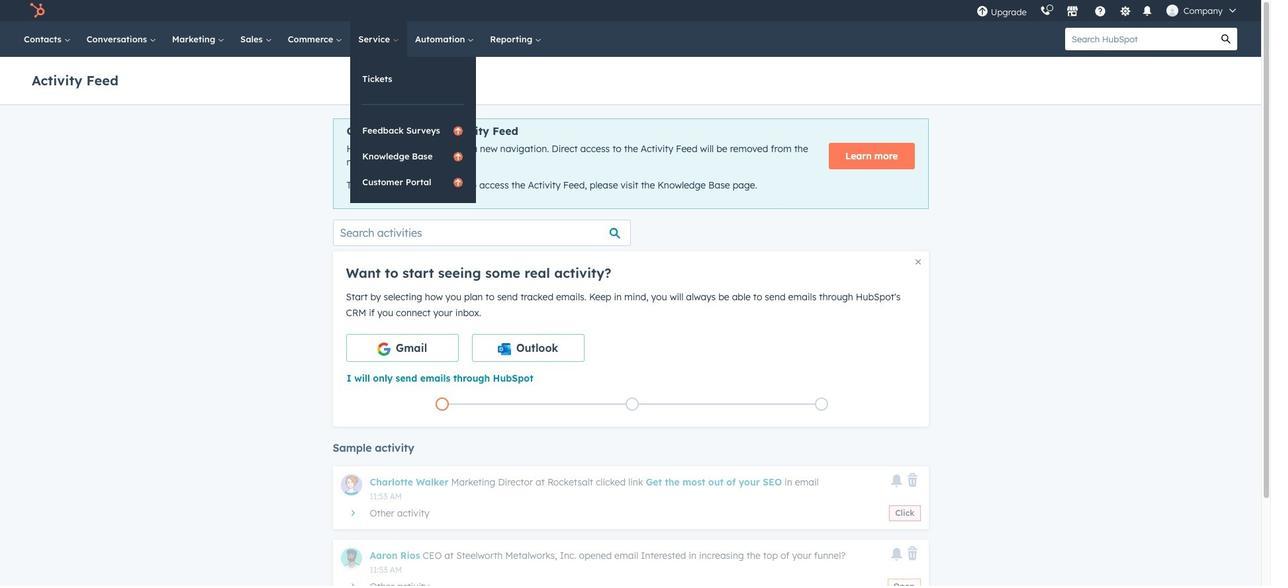 Task type: describe. For each thing, give the bounding box(es) containing it.
onboarding.steps.sendtrackedemailingmail.title image
[[629, 402, 636, 409]]

jacob simon image
[[1167, 5, 1179, 17]]

Search HubSpot search field
[[1066, 28, 1216, 50]]

marketplaces image
[[1067, 6, 1079, 18]]



Task type: vqa. For each thing, say whether or not it's contained in the screenshot.
legal
no



Task type: locate. For each thing, give the bounding box(es) containing it.
onboarding.steps.finalstep.title image
[[819, 402, 826, 409]]

Search activities search field
[[333, 220, 631, 246]]

close image
[[916, 260, 921, 265]]

None checkbox
[[472, 334, 585, 362]]

service menu
[[351, 57, 477, 203]]

list
[[347, 395, 917, 414]]

menu
[[970, 0, 1246, 21]]

None checkbox
[[346, 334, 459, 362]]



